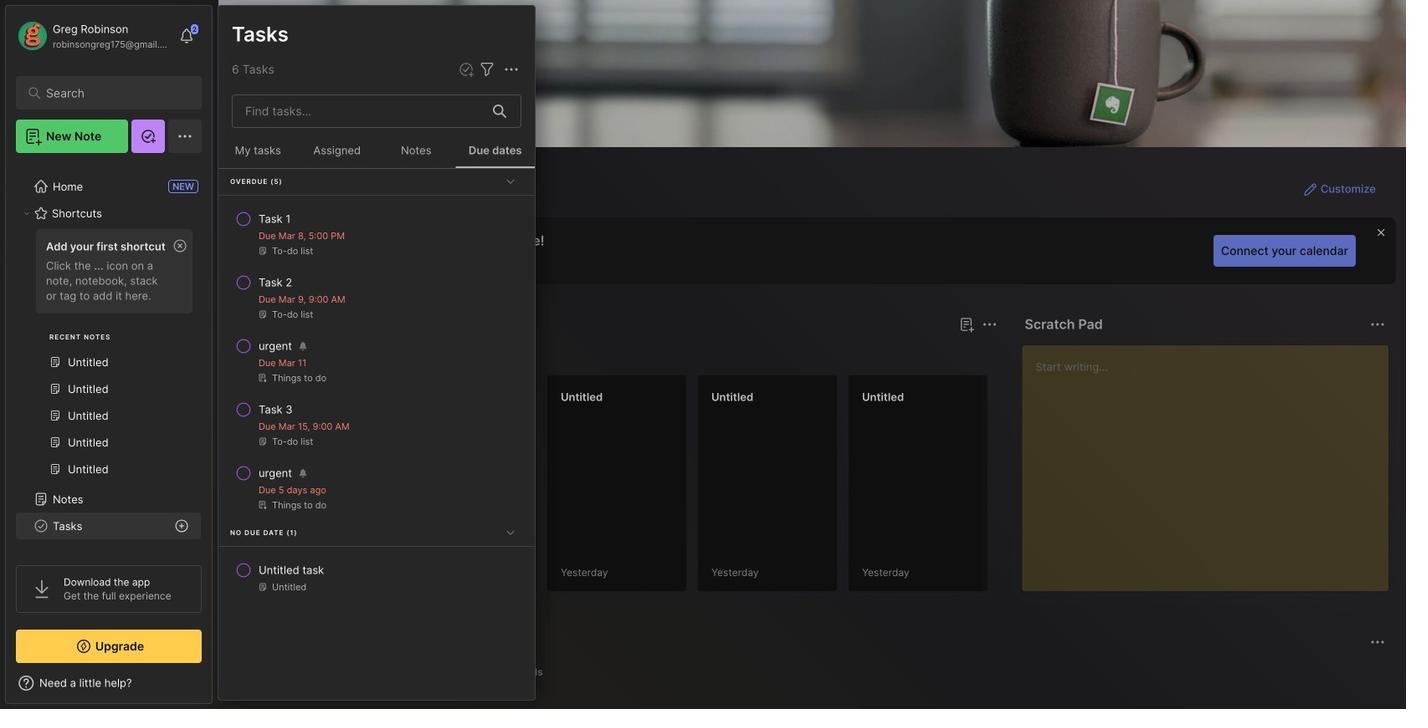 Task type: describe. For each thing, give the bounding box(es) containing it.
task 1 0 cell
[[259, 211, 291, 228]]

group inside tree
[[16, 224, 201, 493]]

urgent 4 cell
[[259, 465, 292, 482]]

untitled task 0 cell
[[259, 562, 324, 579]]

Start writing… text field
[[1036, 346, 1388, 578]]

more actions and view options image
[[501, 60, 521, 80]]

new task image
[[458, 61, 475, 78]]

urgent 2 cell
[[259, 338, 292, 355]]

2 row from the top
[[225, 268, 528, 328]]

6 row from the top
[[225, 556, 528, 601]]

main element
[[0, 0, 218, 710]]

task 3 3 cell
[[259, 402, 293, 419]]

3 row from the top
[[225, 331, 528, 392]]

tree inside main element
[[6, 163, 212, 694]]



Task type: vqa. For each thing, say whether or not it's contained in the screenshot.
Last edited on Dec 5, 2023
no



Task type: locate. For each thing, give the bounding box(es) containing it.
0 vertical spatial tab list
[[249, 345, 995, 365]]

collapse 00_overdue image
[[502, 173, 519, 190]]

collapse 05_nodate image
[[502, 525, 519, 541]]

row group
[[218, 169, 535, 615], [245, 375, 1406, 603]]

group
[[16, 224, 201, 493]]

4 row from the top
[[225, 395, 528, 455]]

tab list
[[249, 345, 995, 365], [249, 663, 1383, 683]]

Filter tasks field
[[477, 59, 497, 80]]

2 tab list from the top
[[249, 663, 1383, 683]]

click to collapse image
[[211, 679, 224, 699]]

none search field inside main element
[[46, 83, 180, 103]]

5 row from the top
[[225, 459, 528, 519]]

1 vertical spatial tab list
[[249, 663, 1383, 683]]

tab
[[249, 345, 298, 365], [304, 345, 372, 365], [376, 663, 447, 683], [504, 663, 551, 683]]

None search field
[[46, 83, 180, 103]]

Account field
[[16, 19, 171, 53]]

More actions and view options field
[[497, 59, 521, 80]]

1 tab list from the top
[[249, 345, 995, 365]]

1 row from the top
[[225, 204, 528, 265]]

task 2 1 cell
[[259, 275, 292, 291]]

Find tasks… text field
[[235, 98, 483, 125]]

filter tasks image
[[477, 60, 497, 80]]

Search text field
[[46, 85, 180, 101]]

tree
[[6, 163, 212, 694]]

WHAT'S NEW field
[[6, 670, 212, 697]]

row
[[225, 204, 528, 265], [225, 268, 528, 328], [225, 331, 528, 392], [225, 395, 528, 455], [225, 459, 528, 519], [225, 556, 528, 601]]



